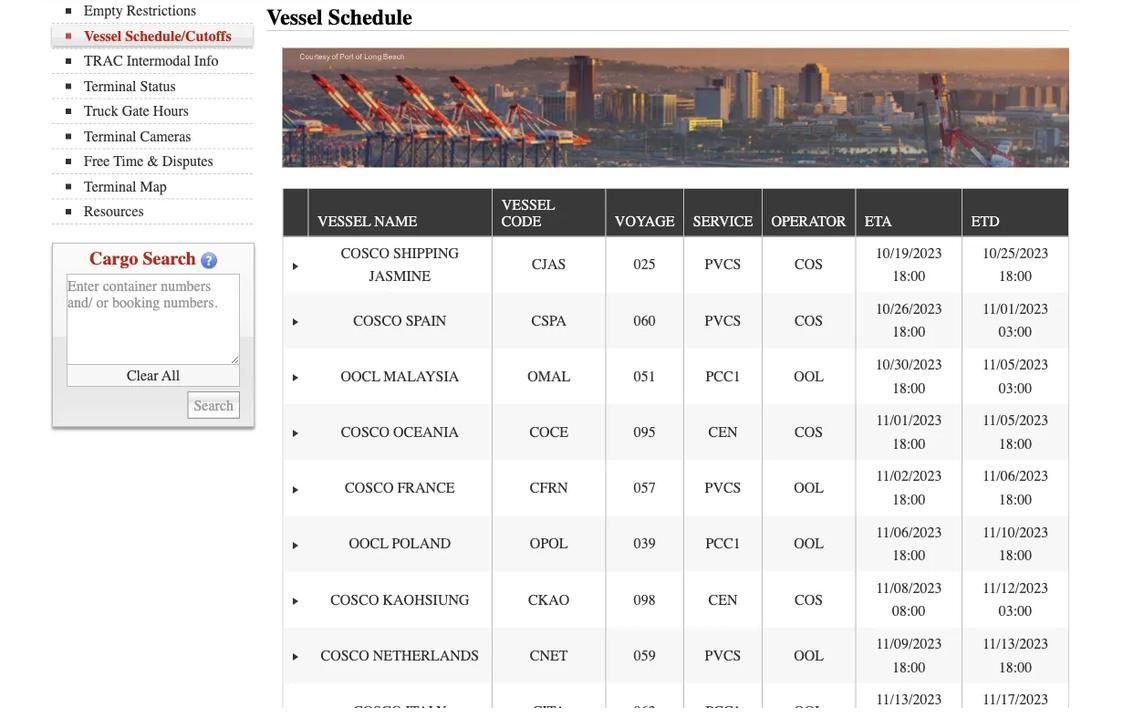 Task type: describe. For each thing, give the bounding box(es) containing it.
cosco for cosco netherlands
[[321, 648, 370, 665]]

pvcs for 059
[[705, 648, 742, 665]]

11/10/2023 18:00
[[983, 524, 1049, 565]]

intermodal
[[127, 53, 191, 70]]

vessel inside empty restrictions vessel schedule/cutoffs trac intermodal info terminal status truck gate hours terminal cameras free time & disputes terminal map resources
[[84, 28, 122, 45]]

11/08/2023 08:00
[[876, 580, 942, 620]]

cos for 11/01/2023
[[795, 424, 824, 441]]

18:00 up 11/08/2023
[[893, 548, 926, 565]]

etd
[[972, 214, 1000, 230]]

095
[[634, 424, 656, 441]]

cosco shipping jasmine cell
[[308, 237, 492, 293]]

pcc1 for 051
[[706, 368, 741, 385]]

cos for 11/08/2023
[[795, 592, 824, 609]]

cosco for cosco spain
[[354, 313, 402, 329]]

row containing 11/02/2023 18:00
[[283, 461, 1069, 517]]

row containing 11/08/2023 08:00
[[283, 572, 1069, 628]]

11/01/2023 03:00
[[983, 301, 1049, 341]]

3 cell from the left
[[605, 684, 684, 708]]

3 terminal from the top
[[84, 178, 136, 195]]

10/19/2023 18:00 cell
[[856, 237, 962, 293]]

name
[[374, 214, 417, 230]]

11/09/2023 18:00 cell
[[856, 628, 962, 684]]

pcc1 cell for 039
[[684, 517, 762, 572]]

pvcs cell for 060
[[684, 293, 762, 349]]

060
[[634, 313, 656, 329]]

row group containing cosco shipping jasmine
[[283, 237, 1069, 708]]

cnet
[[530, 648, 568, 665]]

cosco kaohsiung
[[331, 592, 470, 609]]

10/26/2023 18:00
[[876, 301, 943, 341]]

time
[[113, 153, 144, 170]]

clear
[[127, 368, 158, 385]]

cen cell for 095
[[684, 405, 762, 461]]

11/13/2023
[[983, 636, 1049, 653]]

resources link
[[66, 204, 253, 220]]

10/19/2023 18:00
[[876, 245, 943, 285]]

cjas cell
[[492, 237, 605, 293]]

10 row from the top
[[283, 684, 1069, 708]]

057
[[634, 480, 656, 497]]

cosco oceania
[[341, 424, 459, 441]]

11/05/2023 for 18:00
[[983, 413, 1049, 429]]

10/25/2023 18:00 cell
[[962, 237, 1069, 293]]

etd link
[[972, 206, 1009, 236]]

kaohsiung
[[383, 592, 470, 609]]

ool cell for 11/06/2023
[[762, 517, 856, 572]]

18:00 for "11/02/2023 18:00" cell
[[893, 492, 926, 509]]

cosco shipping jasmine
[[341, 245, 459, 285]]

hours
[[153, 103, 189, 120]]

10/30/2023 18:00
[[876, 357, 943, 397]]

025 cell
[[605, 237, 684, 293]]

menu bar containing empty restrictions
[[52, 1, 262, 225]]

6 cell from the left
[[856, 684, 962, 708]]

truck
[[84, 103, 118, 120]]

11/12/2023 03:00
[[983, 580, 1049, 620]]

059
[[634, 648, 656, 665]]

terminal status link
[[66, 78, 253, 95]]

cosco for cosco shipping jasmine
[[341, 245, 390, 262]]

cnet cell
[[492, 628, 605, 684]]

1 terminal from the top
[[84, 78, 136, 95]]

cos cell for 11/08/2023
[[762, 572, 856, 628]]

18:00 for 11/09/2023 18:00 cell
[[893, 659, 926, 676]]

clear all
[[127, 368, 180, 385]]

039 cell
[[605, 517, 684, 572]]

opol
[[530, 536, 568, 553]]

1 vertical spatial 11/06/2023
[[876, 524, 942, 541]]

omal cell
[[492, 349, 605, 405]]

row containing 11/06/2023 18:00
[[283, 517, 1069, 572]]

11/06/2023 18:00 cell up 11/08/2023
[[856, 517, 962, 572]]

cos for 10/26/2023
[[795, 313, 824, 329]]

Enter container numbers and/ or booking numbers.  text field
[[67, 274, 240, 366]]

pvcs cell for 057
[[684, 461, 762, 517]]

vessel name link
[[318, 206, 426, 236]]

map
[[140, 178, 167, 195]]

cos cell for 11/01/2023
[[762, 405, 856, 461]]

11/02/2023
[[876, 468, 942, 485]]

03:00 for 11/05/2023 03:00
[[999, 380, 1033, 397]]

098 cell
[[605, 572, 684, 628]]

spain
[[406, 313, 447, 329]]

eta link
[[865, 206, 901, 236]]

row containing vessel code
[[283, 189, 1069, 237]]

row containing cosco shipping jasmine
[[283, 237, 1069, 293]]

1 horizontal spatial vessel
[[267, 5, 323, 31]]

cameras
[[140, 128, 191, 145]]

service
[[694, 214, 753, 230]]

cen cell for 098
[[684, 572, 762, 628]]

tree grid containing vessel code
[[283, 189, 1069, 708]]

oocl for oocl poland
[[349, 536, 389, 553]]

11/13/2023 18:00
[[983, 636, 1049, 676]]

cosco spain cell
[[308, 293, 492, 349]]

omal
[[528, 368, 571, 385]]

service link
[[694, 206, 762, 236]]

051 cell
[[605, 349, 684, 405]]

11/12/2023
[[983, 580, 1049, 597]]

ool cell for 11/02/2023
[[762, 461, 856, 517]]

ool cell for 11/09/2023
[[762, 628, 856, 684]]

jasmine
[[369, 268, 431, 285]]

11/02/2023 18:00 cell
[[856, 461, 962, 517]]

gate
[[122, 103, 150, 120]]

voyage link
[[615, 206, 684, 236]]

oocl for oocl malaysia
[[341, 368, 380, 385]]

shipping
[[393, 245, 459, 262]]

11/01/2023 for 03:00
[[983, 301, 1049, 318]]

098
[[634, 592, 656, 609]]

terminal cameras link
[[66, 128, 253, 145]]

11/08/2023
[[876, 580, 942, 597]]

malaysia
[[384, 368, 459, 385]]

&
[[147, 153, 159, 170]]

11/05/2023 for 03:00
[[983, 357, 1049, 374]]

pvcs cell for 059
[[684, 628, 762, 684]]

pvcs cell for 025
[[684, 237, 762, 293]]

11/05/2023 18:00
[[983, 413, 1049, 453]]

cspa
[[532, 313, 567, 329]]

0 vertical spatial 11/06/2023 18:00
[[983, 468, 1049, 509]]

empty restrictions vessel schedule/cutoffs trac intermodal info terminal status truck gate hours terminal cameras free time & disputes terminal map resources
[[84, 3, 232, 220]]

039
[[634, 536, 656, 553]]

cosco kaohsiung cell
[[308, 572, 492, 628]]

0 horizontal spatial 11/06/2023 18:00
[[876, 524, 942, 565]]

ckao cell
[[492, 572, 605, 628]]

oceania
[[393, 424, 459, 441]]

18:00 up the 11/10/2023 on the bottom of the page
[[999, 492, 1033, 509]]

18:00 for 11/05/2023 18:00 cell
[[999, 436, 1033, 453]]

opol cell
[[492, 517, 605, 572]]

cfrn cell
[[492, 461, 605, 517]]

voyage
[[615, 214, 675, 230]]

vessel schedule
[[267, 5, 412, 31]]

18:00 for '11/10/2023 18:00' cell
[[999, 548, 1033, 565]]



Task type: locate. For each thing, give the bounding box(es) containing it.
france
[[398, 480, 455, 497]]

2 vertical spatial terminal
[[84, 178, 136, 195]]

2 11/05/2023 from the top
[[983, 413, 1049, 429]]

ool for 11/09/2023
[[794, 648, 824, 665]]

pcc1 right the 051
[[706, 368, 741, 385]]

18:00 for 10/30/2023 18:00 cell
[[893, 380, 926, 397]]

1 vertical spatial 03:00
[[999, 380, 1033, 397]]

row up the 051
[[283, 293, 1069, 349]]

1 vertical spatial cen cell
[[684, 572, 762, 628]]

2 terminal from the top
[[84, 128, 136, 145]]

cosco france cell
[[308, 461, 492, 517]]

cosco for cosco oceania
[[341, 424, 390, 441]]

vessel name
[[318, 214, 417, 230]]

ool cell
[[762, 349, 856, 405], [762, 461, 856, 517], [762, 517, 856, 572], [762, 628, 856, 684]]

1 cos cell from the top
[[762, 237, 856, 293]]

18:00 inside "10/25/2023 18:00"
[[999, 268, 1033, 285]]

03:00 for 11/12/2023 03:00
[[999, 603, 1033, 620]]

11/01/2023 18:00
[[876, 413, 942, 453]]

None submit
[[188, 392, 240, 419]]

pvcs cell right '059'
[[684, 628, 762, 684]]

0 horizontal spatial 11/01/2023
[[876, 413, 942, 429]]

18:00 for 11/13/2023 18:00 cell
[[999, 659, 1033, 676]]

0 vertical spatial cen cell
[[684, 405, 762, 461]]

cargo
[[90, 249, 138, 270]]

0 horizontal spatial vessel
[[84, 28, 122, 45]]

cen cell right 098
[[684, 572, 762, 628]]

0 vertical spatial terminal
[[84, 78, 136, 95]]

4 cos cell from the top
[[762, 572, 856, 628]]

11/06/2023 18:00 up the 11/10/2023 on the bottom of the page
[[983, 468, 1049, 509]]

poland
[[392, 536, 451, 553]]

vessel code link
[[502, 189, 555, 236]]

row
[[283, 189, 1069, 237], [283, 237, 1069, 293], [283, 293, 1069, 349], [283, 349, 1069, 405], [283, 405, 1069, 461], [283, 461, 1069, 517], [283, 517, 1069, 572], [283, 572, 1069, 628], [283, 628, 1069, 684], [283, 684, 1069, 708]]

11/06/2023 down 11/05/2023 18:00 cell
[[983, 468, 1049, 485]]

2 pcc1 cell from the top
[[684, 517, 762, 572]]

restrictions
[[127, 3, 196, 20]]

10/19/2023
[[876, 245, 943, 262]]

cosco left spain
[[354, 313, 402, 329]]

1 vertical spatial 11/05/2023
[[983, 413, 1049, 429]]

ool cell for 10/30/2023
[[762, 349, 856, 405]]

18:00 down 10/19/2023
[[893, 268, 926, 285]]

1 ool from the top
[[794, 368, 824, 385]]

1 pvcs from the top
[[705, 257, 742, 274]]

18:00 for 10/26/2023 18:00 cell at right
[[893, 324, 926, 341]]

vessel for name
[[318, 214, 371, 230]]

0 vertical spatial pcc1 cell
[[684, 349, 762, 405]]

cosco for cosco france
[[345, 480, 394, 497]]

cosco left oceania
[[341, 424, 390, 441]]

cjas
[[532, 257, 566, 274]]

oocl inside oocl malaysia cell
[[341, 368, 380, 385]]

18:00 down 11/09/2023
[[893, 659, 926, 676]]

11/09/2023
[[876, 636, 942, 653]]

2 ool cell from the top
[[762, 461, 856, 517]]

1 03:00 from the top
[[999, 324, 1033, 341]]

7 row from the top
[[283, 517, 1069, 572]]

11/05/2023 down 11/01/2023 03:00 cell
[[983, 357, 1049, 374]]

2 pvcs cell from the top
[[684, 293, 762, 349]]

pvcs cell
[[684, 237, 762, 293], [684, 293, 762, 349], [684, 461, 762, 517], [684, 628, 762, 684]]

18:00 inside "11/02/2023 18:00"
[[893, 492, 926, 509]]

0 vertical spatial cen
[[709, 424, 738, 441]]

trac
[[84, 53, 123, 70]]

095 cell
[[605, 405, 684, 461]]

18:00 for 11/01/2023 18:00 cell
[[893, 436, 926, 453]]

operator
[[772, 214, 847, 230]]

9 row from the top
[[283, 628, 1069, 684]]

1 vertical spatial 11/01/2023
[[876, 413, 942, 429]]

0 vertical spatial pcc1
[[706, 368, 741, 385]]

10/25/2023
[[983, 245, 1049, 262]]

2 cell from the left
[[492, 684, 605, 708]]

18:00 down 11/02/2023
[[893, 492, 926, 509]]

cosco france
[[345, 480, 455, 497]]

11/05/2023 down 11/05/2023 03:00 cell
[[983, 413, 1049, 429]]

2 pvcs from the top
[[705, 313, 742, 329]]

terminal down truck
[[84, 128, 136, 145]]

11/13/2023 18:00 cell
[[962, 628, 1069, 684]]

cosco inside cell
[[345, 480, 394, 497]]

pvcs for 057
[[705, 480, 742, 497]]

11/05/2023 18:00 cell
[[962, 405, 1069, 461]]

empty
[[84, 3, 123, 20]]

1 horizontal spatial vessel
[[502, 197, 555, 214]]

pcc1 cell for 051
[[684, 349, 762, 405]]

18:00 inside "11/10/2023 18:00"
[[999, 548, 1033, 565]]

11/01/2023 down 10/30/2023 18:00 cell
[[876, 413, 942, 429]]

5 row from the top
[[283, 405, 1069, 461]]

terminal map link
[[66, 178, 253, 195]]

2 pcc1 from the top
[[706, 536, 741, 553]]

0 horizontal spatial 11/06/2023
[[876, 524, 942, 541]]

2 vertical spatial 03:00
[[999, 603, 1033, 620]]

pcc1 cell right 039
[[684, 517, 762, 572]]

0 horizontal spatial vessel
[[318, 214, 371, 230]]

row up the 095
[[283, 349, 1069, 405]]

1 11/05/2023 from the top
[[983, 357, 1049, 374]]

vessel left schedule
[[267, 5, 323, 31]]

0 vertical spatial 11/01/2023
[[983, 301, 1049, 318]]

1 horizontal spatial 11/01/2023
[[983, 301, 1049, 318]]

cos cell for 10/26/2023
[[762, 293, 856, 349]]

03:00 down "11/12/2023"
[[999, 603, 1033, 620]]

2 cos from the top
[[795, 313, 824, 329]]

8 row from the top
[[283, 572, 1069, 628]]

vessel left the name
[[318, 214, 371, 230]]

1 horizontal spatial 11/06/2023
[[983, 468, 1049, 485]]

ool for 11/02/2023
[[794, 480, 824, 497]]

truck gate hours link
[[66, 103, 253, 120]]

pvcs right '059'
[[705, 648, 742, 665]]

row up '059'
[[283, 572, 1069, 628]]

empty restrictions link
[[66, 3, 253, 20]]

cen for 095
[[709, 424, 738, 441]]

oocl poland cell
[[308, 517, 492, 572]]

cosco netherlands cell
[[308, 628, 492, 684]]

cos cell for 10/19/2023
[[762, 237, 856, 293]]

10/26/2023
[[876, 301, 943, 318]]

row containing 11/09/2023 18:00
[[283, 628, 1069, 684]]

1 pcc1 cell from the top
[[684, 349, 762, 405]]

info
[[194, 53, 219, 70]]

row down voyage link
[[283, 237, 1069, 293]]

3 cos from the top
[[795, 424, 824, 441]]

10/25/2023 18:00
[[983, 245, 1049, 285]]

11/01/2023 for 18:00
[[876, 413, 942, 429]]

cosco left kaohsiung
[[331, 592, 379, 609]]

pvcs cell right 057
[[684, 461, 762, 517]]

operator link
[[772, 206, 856, 236]]

03:00 inside 11/12/2023 03:00
[[999, 603, 1033, 620]]

18:00 down 10/26/2023
[[893, 324, 926, 341]]

1 pvcs cell from the top
[[684, 237, 762, 293]]

11/05/2023 03:00 cell
[[962, 349, 1069, 405]]

row containing 11/01/2023 18:00
[[283, 405, 1069, 461]]

2 cen cell from the top
[[684, 572, 762, 628]]

row down '059'
[[283, 684, 1069, 708]]

08:00
[[893, 603, 926, 620]]

row up 098
[[283, 517, 1069, 572]]

1 vertical spatial pcc1
[[706, 536, 741, 553]]

1 cos from the top
[[795, 257, 824, 274]]

0 vertical spatial oocl
[[341, 368, 380, 385]]

oocl malaysia cell
[[308, 349, 492, 405]]

2 cen from the top
[[709, 592, 738, 609]]

oocl malaysia
[[341, 368, 459, 385]]

4 ool from the top
[[794, 648, 824, 665]]

11/06/2023
[[983, 468, 1049, 485], [876, 524, 942, 541]]

5 cell from the left
[[762, 684, 856, 708]]

status
[[140, 78, 176, 95]]

11/10/2023 18:00 cell
[[962, 517, 1069, 572]]

row down 098
[[283, 628, 1069, 684]]

03:00 up 11/05/2023 18:00
[[999, 380, 1033, 397]]

oocl left poland
[[349, 536, 389, 553]]

cos
[[795, 257, 824, 274], [795, 313, 824, 329], [795, 424, 824, 441], [795, 592, 824, 609]]

cosco oceania cell
[[308, 405, 492, 461]]

free time & disputes link
[[66, 153, 253, 170]]

coce
[[530, 424, 569, 441]]

cen cell right the 095
[[684, 405, 762, 461]]

vessel code
[[502, 197, 555, 230]]

vessel for code
[[502, 197, 555, 214]]

row containing 10/26/2023 18:00
[[283, 293, 1069, 349]]

3 row from the top
[[283, 293, 1069, 349]]

0 vertical spatial 11/05/2023
[[983, 357, 1049, 374]]

pcc1 cell
[[684, 349, 762, 405], [684, 517, 762, 572]]

1 cen from the top
[[709, 424, 738, 441]]

11/06/2023 18:00 cell
[[962, 461, 1069, 517], [856, 517, 962, 572]]

059 cell
[[605, 628, 684, 684]]

11/06/2023 down "11/02/2023 18:00" cell
[[876, 524, 942, 541]]

cosco inside 'cell'
[[321, 648, 370, 665]]

pvcs for 060
[[705, 313, 742, 329]]

11/06/2023 18:00 cell up the 11/10/2023 on the bottom of the page
[[962, 461, 1069, 517]]

ool
[[794, 368, 824, 385], [794, 480, 824, 497], [794, 536, 824, 553], [794, 648, 824, 665]]

18:00 inside 11/09/2023 18:00
[[893, 659, 926, 676]]

cos cell
[[762, 237, 856, 293], [762, 293, 856, 349], [762, 405, 856, 461], [762, 572, 856, 628]]

10/26/2023 18:00 cell
[[856, 293, 962, 349]]

4 cell from the left
[[684, 684, 762, 708]]

1 horizontal spatial 11/06/2023 18:00
[[983, 468, 1049, 509]]

4 ool cell from the top
[[762, 628, 856, 684]]

3 pvcs from the top
[[705, 480, 742, 497]]

pcc1 right 039
[[706, 536, 741, 553]]

1 vertical spatial pcc1 cell
[[684, 517, 762, 572]]

2 cos cell from the top
[[762, 293, 856, 349]]

11/01/2023
[[983, 301, 1049, 318], [876, 413, 942, 429]]

18:00 up 11/02/2023
[[893, 436, 926, 453]]

11/06/2023 18:00
[[983, 468, 1049, 509], [876, 524, 942, 565]]

03:00 for 11/01/2023 03:00
[[999, 324, 1033, 341]]

03:00 inside 11/01/2023 03:00
[[999, 324, 1033, 341]]

pvcs cell down the service
[[684, 237, 762, 293]]

1 cen cell from the top
[[684, 405, 762, 461]]

2 row from the top
[[283, 237, 1069, 293]]

pvcs
[[705, 257, 742, 274], [705, 313, 742, 329], [705, 480, 742, 497], [705, 648, 742, 665]]

schedule/cutoffs
[[125, 28, 232, 45]]

row up 025
[[283, 189, 1069, 237]]

18:00 down 11/13/2023
[[999, 659, 1033, 676]]

oocl poland
[[349, 536, 451, 553]]

1 vertical spatial cen
[[709, 592, 738, 609]]

18:00 down 10/30/2023
[[893, 380, 926, 397]]

oocl inside oocl poland cell
[[349, 536, 389, 553]]

row group
[[283, 237, 1069, 708]]

oocl left malaysia
[[341, 368, 380, 385]]

1 vertical spatial oocl
[[349, 536, 389, 553]]

cen right the 095
[[709, 424, 738, 441]]

vessel schedule/cutoffs link
[[66, 28, 253, 45]]

disputes
[[162, 153, 213, 170]]

pvcs right 057
[[705, 480, 742, 497]]

6 row from the top
[[283, 461, 1069, 517]]

cosco netherlands
[[321, 648, 479, 665]]

terminal up resources
[[84, 178, 136, 195]]

025
[[634, 257, 656, 274]]

terminal down trac
[[84, 78, 136, 95]]

11/01/2023 down 10/25/2023 18:00 cell
[[983, 301, 1049, 318]]

netherlands
[[373, 648, 479, 665]]

eta
[[865, 214, 893, 230]]

vessel up cjas cell
[[502, 197, 555, 214]]

11/06/2023 18:00 up 11/08/2023
[[876, 524, 942, 565]]

cosco left the "france"
[[345, 480, 394, 497]]

11/10/2023
[[983, 524, 1049, 541]]

7 cell from the left
[[962, 684, 1069, 708]]

11/01/2023 03:00 cell
[[962, 293, 1069, 349]]

11/12/2023 03:00 cell
[[962, 572, 1069, 628]]

cosco down vessel name on the left of page
[[341, 245, 390, 262]]

3 cos cell from the top
[[762, 405, 856, 461]]

18:00 down the 11/10/2023 on the bottom of the page
[[999, 548, 1033, 565]]

cspa cell
[[492, 293, 605, 349]]

cen right 098
[[709, 592, 738, 609]]

4 pvcs cell from the top
[[684, 628, 762, 684]]

060 cell
[[605, 293, 684, 349]]

cosco spain
[[354, 313, 447, 329]]

1 row from the top
[[283, 189, 1069, 237]]

resources
[[84, 204, 144, 220]]

row containing 10/30/2023 18:00
[[283, 349, 1069, 405]]

cos for 10/19/2023
[[795, 257, 824, 274]]

11/02/2023 18:00
[[876, 468, 942, 509]]

1 vertical spatial 11/06/2023 18:00
[[876, 524, 942, 565]]

18:00 for 10/25/2023 18:00 cell
[[999, 268, 1033, 285]]

057 cell
[[605, 461, 684, 517]]

4 pvcs from the top
[[705, 648, 742, 665]]

pvcs down the service
[[705, 257, 742, 274]]

pvcs for 025
[[705, 257, 742, 274]]

18:00 inside 10/19/2023 18:00
[[893, 268, 926, 285]]

11/09/2023 18:00
[[876, 636, 942, 676]]

pvcs cell right '060'
[[684, 293, 762, 349]]

cell
[[308, 684, 492, 708], [492, 684, 605, 708], [605, 684, 684, 708], [684, 684, 762, 708], [762, 684, 856, 708], [856, 684, 962, 708], [962, 684, 1069, 708]]

tree grid
[[283, 189, 1069, 708]]

vessel down empty
[[84, 28, 122, 45]]

ool for 10/30/2023
[[794, 368, 824, 385]]

0 vertical spatial 11/06/2023
[[983, 468, 1049, 485]]

row up 057
[[283, 405, 1069, 461]]

coce cell
[[492, 405, 605, 461]]

search
[[143, 249, 196, 270]]

2 03:00 from the top
[[999, 380, 1033, 397]]

vessel
[[502, 197, 555, 214], [318, 214, 371, 230]]

3 pvcs cell from the top
[[684, 461, 762, 517]]

1 cell from the left
[[308, 684, 492, 708]]

ckao
[[529, 592, 570, 609]]

oocl
[[341, 368, 380, 385], [349, 536, 389, 553]]

3 ool from the top
[[794, 536, 824, 553]]

4 cos from the top
[[795, 592, 824, 609]]

2 ool from the top
[[794, 480, 824, 497]]

18:00 inside 11/01/2023 18:00
[[893, 436, 926, 453]]

cosco for cosco kaohsiung
[[331, 592, 379, 609]]

schedule
[[328, 5, 412, 31]]

1 ool cell from the top
[[762, 349, 856, 405]]

free
[[84, 153, 110, 170]]

18:00
[[893, 268, 926, 285], [999, 268, 1033, 285], [893, 324, 926, 341], [893, 380, 926, 397], [893, 436, 926, 453], [999, 436, 1033, 453], [893, 492, 926, 509], [999, 492, 1033, 509], [893, 548, 926, 565], [999, 548, 1033, 565], [893, 659, 926, 676], [999, 659, 1033, 676]]

18:00 for 10/19/2023 18:00 cell
[[893, 268, 926, 285]]

1 vertical spatial terminal
[[84, 128, 136, 145]]

10/30/2023
[[876, 357, 943, 374]]

3 03:00 from the top
[[999, 603, 1033, 620]]

10/30/2023 18:00 cell
[[856, 349, 962, 405]]

trac intermodal info link
[[66, 53, 253, 70]]

pvcs right '060'
[[705, 313, 742, 329]]

pcc1 for 039
[[706, 536, 741, 553]]

cargo search
[[90, 249, 196, 270]]

3 ool cell from the top
[[762, 517, 856, 572]]

pcc1 cell right the 051
[[684, 349, 762, 405]]

18:00 inside 10/30/2023 18:00
[[893, 380, 926, 397]]

03:00 up 11/05/2023 03:00
[[999, 324, 1033, 341]]

code
[[502, 214, 542, 230]]

all
[[162, 368, 180, 385]]

menu bar
[[52, 1, 262, 225]]

18:00 down 11/05/2023 03:00 cell
[[999, 436, 1033, 453]]

cosco down cosco kaohsiung cell
[[321, 648, 370, 665]]

cen for 098
[[709, 592, 738, 609]]

11/05/2023
[[983, 357, 1049, 374], [983, 413, 1049, 429]]

row up 039
[[283, 461, 1069, 517]]

cfrn
[[530, 480, 568, 497]]

03:00 inside 11/05/2023 03:00
[[999, 380, 1033, 397]]

18:00 inside 11/13/2023 18:00
[[999, 659, 1033, 676]]

terminal
[[84, 78, 136, 95], [84, 128, 136, 145], [84, 178, 136, 195]]

18:00 inside 11/05/2023 18:00
[[999, 436, 1033, 453]]

18:00 down 10/25/2023
[[999, 268, 1033, 285]]

cen cell
[[684, 405, 762, 461], [684, 572, 762, 628]]

0 vertical spatial 03:00
[[999, 324, 1033, 341]]

cosco inside "cosco shipping jasmine"
[[341, 245, 390, 262]]

11/08/2023 08:00 cell
[[856, 572, 962, 628]]

11/05/2023 03:00
[[983, 357, 1049, 397]]

ool for 11/06/2023
[[794, 536, 824, 553]]

11/01/2023 18:00 cell
[[856, 405, 962, 461]]

1 pcc1 from the top
[[706, 368, 741, 385]]

18:00 inside 10/26/2023 18:00
[[893, 324, 926, 341]]

4 row from the top
[[283, 349, 1069, 405]]



Task type: vqa. For each thing, say whether or not it's contained in the screenshot.
066
no



